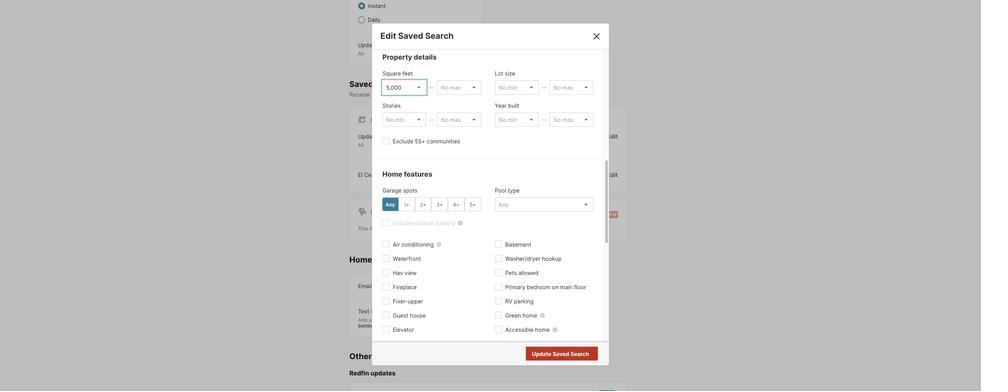 Task type: describe. For each thing, give the bounding box(es) containing it.
55+
[[415, 138, 425, 145]]

3+ radio
[[432, 198, 448, 211]]

redfin updates
[[350, 370, 396, 377]]

saved inside 'button'
[[553, 351, 570, 358]]

on inside the edit saved search dialog
[[552, 284, 559, 291]]

searches inside saved searches receive timely notifications based on your preferred search filters.
[[375, 79, 412, 89]]

you can create saved searches while searching for
[[358, 225, 494, 232]]

1 vertical spatial edit
[[608, 133, 618, 140]]

1 all from the top
[[358, 51, 364, 56]]

2+ radio
[[415, 198, 432, 211]]

spots
[[403, 187, 418, 194]]

search for edit saved search
[[425, 31, 454, 41]]

— for lot size
[[542, 85, 547, 90]]

outdoor
[[414, 220, 434, 227]]

update saved search
[[532, 351, 590, 358]]

1 types from the top
[[379, 42, 394, 49]]

has
[[393, 270, 403, 277]]

for rent
[[371, 208, 398, 215]]

create
[[381, 225, 397, 232]]

year built
[[495, 102, 520, 109]]

pool
[[495, 187, 507, 194]]

cerrito
[[364, 171, 382, 178]]

instant
[[368, 2, 386, 9]]

other emails
[[350, 352, 399, 361]]

Daily radio
[[358, 16, 365, 23]]

built
[[508, 102, 520, 109]]

search for update saved search
[[571, 351, 590, 358]]

air conditioning
[[393, 241, 434, 248]]

no results button
[[553, 348, 597, 361]]

home for accessible home
[[535, 327, 550, 333]]

can
[[370, 225, 379, 232]]

text
[[358, 308, 369, 315]]

has view
[[393, 270, 417, 277]]

phone
[[380, 317, 395, 323]]

accessible home
[[506, 327, 550, 333]]

4+ radio
[[448, 198, 465, 211]]

el
[[358, 171, 363, 178]]

floor
[[574, 284, 586, 291]]

update inside 'button'
[[532, 351, 552, 358]]

receive
[[350, 91, 370, 98]]

edit saved search dialog
[[372, 24, 609, 390]]

you
[[358, 225, 368, 232]]

garage
[[383, 187, 402, 194]]

2 update types all from the top
[[358, 133, 394, 148]]

washer/dryer
[[506, 255, 541, 262]]

search
[[488, 91, 505, 98]]

option group inside the edit saved search dialog
[[382, 198, 481, 211]]

edit saved search
[[381, 31, 454, 41]]

type
[[508, 187, 520, 194]]

for sale
[[371, 117, 397, 123]]

2 all from the top
[[358, 142, 364, 148]]

redfin
[[350, 370, 369, 377]]

searching
[[458, 225, 483, 232]]

rv
[[506, 298, 513, 305]]

property details
[[383, 53, 437, 61]]

upper
[[408, 298, 423, 305]]

Any radio
[[382, 198, 399, 211]]

waterfront
[[393, 255, 421, 262]]

daily
[[368, 16, 381, 23]]

green home
[[506, 312, 538, 319]]

2+
[[420, 202, 426, 207]]

accessible
[[506, 327, 534, 333]]

account
[[420, 317, 440, 323]]

results
[[570, 351, 589, 358]]

edit saved search element
[[381, 31, 584, 41]]

fixer-upper
[[393, 298, 423, 305]]

updates
[[371, 370, 396, 377]]

4+
[[453, 202, 460, 207]]

exclude
[[393, 138, 414, 145]]

2 vertical spatial edit
[[608, 171, 618, 178]]

saved inside saved searches receive timely notifications based on your preferred search filters.
[[350, 79, 374, 89]]

fixer-
[[393, 298, 408, 305]]

— for square feet
[[430, 85, 434, 90]]

5+
[[470, 202, 476, 207]]

notifications
[[389, 91, 421, 98]]

house
[[410, 312, 426, 319]]

0 horizontal spatial your
[[369, 317, 379, 323]]

test
[[384, 171, 395, 178]]

feet
[[403, 70, 413, 77]]

lot size
[[495, 70, 515, 77]]

pets
[[506, 270, 517, 277]]

bedroom
[[527, 284, 551, 291]]

communities
[[427, 138, 460, 145]]

rv parking
[[506, 298, 534, 305]]

year
[[495, 102, 507, 109]]

conditioning
[[402, 241, 434, 248]]

stories
[[383, 102, 401, 109]]

update saved search button
[[526, 347, 598, 361]]

include outdoor parking
[[393, 220, 455, 227]]

home for home features
[[383, 170, 403, 179]]

details
[[414, 53, 437, 61]]

home for home tours
[[350, 255, 372, 265]]



Task type: locate. For each thing, give the bounding box(es) containing it.
property
[[383, 53, 412, 61]]

on inside saved searches receive timely notifications based on your preferred search filters.
[[441, 91, 447, 98]]

0 horizontal spatial home
[[350, 255, 372, 265]]

search right no
[[571, 351, 590, 358]]

elevator
[[393, 327, 414, 333]]

search up details
[[425, 31, 454, 41]]

based
[[423, 91, 439, 98]]

update types all
[[358, 42, 394, 56], [358, 133, 394, 148]]

0 vertical spatial edit button
[[608, 132, 618, 148]]

option group
[[382, 198, 481, 211]]

1 for from the top
[[371, 117, 382, 123]]

green
[[506, 312, 521, 319]]

features
[[404, 170, 433, 179]]

washer/dryer hookup
[[506, 255, 562, 262]]

edit button
[[608, 132, 618, 148], [608, 171, 618, 179]]

no
[[562, 351, 569, 358]]

home up "accessible home"
[[523, 312, 538, 319]]

2 types from the top
[[379, 133, 394, 140]]

for
[[485, 225, 492, 232]]

tours
[[374, 255, 395, 265]]

your up settings
[[369, 317, 379, 323]]

1 vertical spatial searches
[[417, 225, 441, 232]]

1 vertical spatial types
[[379, 133, 394, 140]]

1 horizontal spatial on
[[552, 284, 559, 291]]

account settings
[[358, 317, 440, 329]]

filters.
[[507, 91, 523, 98]]

search
[[425, 31, 454, 41], [571, 351, 590, 358]]

home
[[383, 170, 403, 179], [350, 255, 372, 265]]

3+
[[437, 202, 443, 207]]

update left no
[[532, 351, 552, 358]]

search inside 'button'
[[571, 351, 590, 358]]

on right based
[[441, 91, 447, 98]]

option group containing any
[[382, 198, 481, 211]]

0 vertical spatial types
[[379, 42, 394, 49]]

0 horizontal spatial parking
[[436, 220, 455, 227]]

1 vertical spatial update
[[358, 133, 377, 140]]

settings
[[358, 323, 378, 329]]

saved
[[398, 31, 423, 41], [350, 79, 374, 89], [399, 225, 415, 232], [553, 351, 570, 358]]

home right accessible
[[535, 327, 550, 333]]

0 horizontal spatial searches
[[375, 79, 412, 89]]

for for for rent
[[371, 208, 382, 215]]

size
[[505, 70, 515, 77]]

—
[[430, 85, 434, 90], [542, 85, 547, 90], [430, 117, 434, 123], [542, 117, 547, 123]]

while
[[442, 225, 456, 232]]

1 update types all from the top
[[358, 42, 394, 56]]

home left 'tours'
[[350, 255, 372, 265]]

square
[[383, 70, 401, 77]]

view
[[405, 270, 417, 277]]

hookup
[[542, 255, 562, 262]]

all up el
[[358, 142, 364, 148]]

1+
[[404, 202, 409, 207]]

0 vertical spatial for
[[371, 117, 382, 123]]

types down for sale
[[379, 133, 394, 140]]

types
[[379, 42, 394, 49], [379, 133, 394, 140]]

1 edit button from the top
[[608, 132, 618, 148]]

in
[[415, 317, 419, 323]]

timely
[[372, 91, 387, 98]]

0 vertical spatial home
[[383, 170, 403, 179]]

your inside saved searches receive timely notifications based on your preferred search filters.
[[449, 91, 460, 98]]

0 vertical spatial home
[[523, 312, 538, 319]]

1 vertical spatial for
[[371, 208, 382, 215]]

1 horizontal spatial search
[[571, 351, 590, 358]]

home for green home
[[523, 312, 538, 319]]

0 horizontal spatial on
[[441, 91, 447, 98]]

2 edit button from the top
[[608, 171, 618, 179]]

types up property
[[379, 42, 394, 49]]

update types all down for sale
[[358, 133, 394, 148]]

any
[[386, 202, 395, 207]]

1 horizontal spatial home
[[383, 170, 403, 179]]

saved searches receive timely notifications based on your preferred search filters.
[[350, 79, 523, 98]]

fireplace
[[393, 284, 417, 291]]

1 vertical spatial home
[[535, 327, 550, 333]]

rent
[[383, 208, 398, 215]]

lot
[[495, 70, 504, 77]]

home up garage
[[383, 170, 403, 179]]

5+ radio
[[465, 198, 481, 211]]

1 vertical spatial search
[[571, 351, 590, 358]]

update down for sale
[[358, 133, 377, 140]]

1 vertical spatial your
[[369, 317, 379, 323]]

primary bedroom on main floor
[[506, 284, 586, 291]]

other
[[350, 352, 372, 361]]

on left main
[[552, 284, 559, 291]]

searches up "conditioning"
[[417, 225, 441, 232]]

0 vertical spatial parking
[[436, 220, 455, 227]]

no results
[[562, 351, 589, 358]]

your left preferred
[[449, 91, 460, 98]]

1 vertical spatial home
[[350, 255, 372, 265]]

— for year built
[[542, 117, 547, 123]]

update down 'daily' radio
[[358, 42, 377, 49]]

for left the rent
[[371, 208, 382, 215]]

2 vertical spatial update
[[532, 351, 552, 358]]

parking down '3+' radio in the left of the page
[[436, 220, 455, 227]]

guest house
[[393, 312, 426, 319]]

0 vertical spatial searches
[[375, 79, 412, 89]]

0 vertical spatial update
[[358, 42, 377, 49]]

email
[[358, 283, 372, 290]]

primary
[[506, 284, 526, 291]]

for left sale
[[371, 117, 382, 123]]

0 vertical spatial all
[[358, 51, 364, 56]]

0 vertical spatial search
[[425, 31, 454, 41]]

0 vertical spatial your
[[449, 91, 460, 98]]

home
[[523, 312, 538, 319], [535, 327, 550, 333]]

main
[[560, 284, 573, 291]]

basement
[[506, 241, 532, 248]]

pool type
[[495, 187, 520, 194]]

1 horizontal spatial your
[[449, 91, 460, 98]]

allowed
[[519, 270, 539, 277]]

account settings link
[[358, 317, 440, 329]]

parking up green home
[[514, 298, 534, 305]]

1 vertical spatial on
[[552, 284, 559, 291]]

1 vertical spatial update types all
[[358, 133, 394, 148]]

el cerrito test 1
[[358, 171, 399, 178]]

home features
[[383, 170, 433, 179]]

0 vertical spatial update types all
[[358, 42, 394, 56]]

1 vertical spatial all
[[358, 142, 364, 148]]

list box
[[383, 80, 426, 95], [437, 80, 481, 95], [495, 80, 539, 95], [550, 80, 594, 95], [383, 113, 426, 127], [437, 113, 481, 127], [495, 113, 539, 127], [550, 113, 594, 127], [495, 198, 594, 212]]

update types all up 'square'
[[358, 42, 394, 56]]

1 horizontal spatial parking
[[514, 298, 534, 305]]

square feet
[[383, 70, 413, 77]]

1 vertical spatial edit button
[[608, 171, 618, 179]]

1
[[397, 171, 399, 178]]

add your phone number in
[[358, 317, 420, 323]]

preferred
[[462, 91, 486, 98]]

for for for sale
[[371, 117, 382, 123]]

home tours
[[350, 255, 395, 265]]

0 vertical spatial on
[[441, 91, 447, 98]]

— for stories
[[430, 117, 434, 123]]

searches
[[375, 79, 412, 89], [417, 225, 441, 232]]

0 vertical spatial edit
[[381, 31, 396, 41]]

for
[[371, 117, 382, 123], [371, 208, 382, 215]]

all down 'daily' radio
[[358, 51, 364, 56]]

exclude 55+ communities
[[393, 138, 460, 145]]

1 vertical spatial parking
[[514, 298, 534, 305]]

emails
[[374, 352, 399, 361]]

2 for from the top
[[371, 208, 382, 215]]

air
[[393, 241, 400, 248]]

0 horizontal spatial search
[[425, 31, 454, 41]]

1+ radio
[[398, 198, 415, 211]]

1 horizontal spatial searches
[[417, 225, 441, 232]]

guest
[[393, 312, 409, 319]]

(sms)
[[371, 308, 387, 315]]

include
[[393, 220, 412, 227]]

home inside the edit saved search dialog
[[383, 170, 403, 179]]

add
[[358, 317, 368, 323]]

edit inside dialog
[[381, 31, 396, 41]]

pets allowed
[[506, 270, 539, 277]]

searches down 'square'
[[375, 79, 412, 89]]

Instant radio
[[358, 2, 365, 9]]



Task type: vqa. For each thing, say whether or not it's contained in the screenshot.
fees
no



